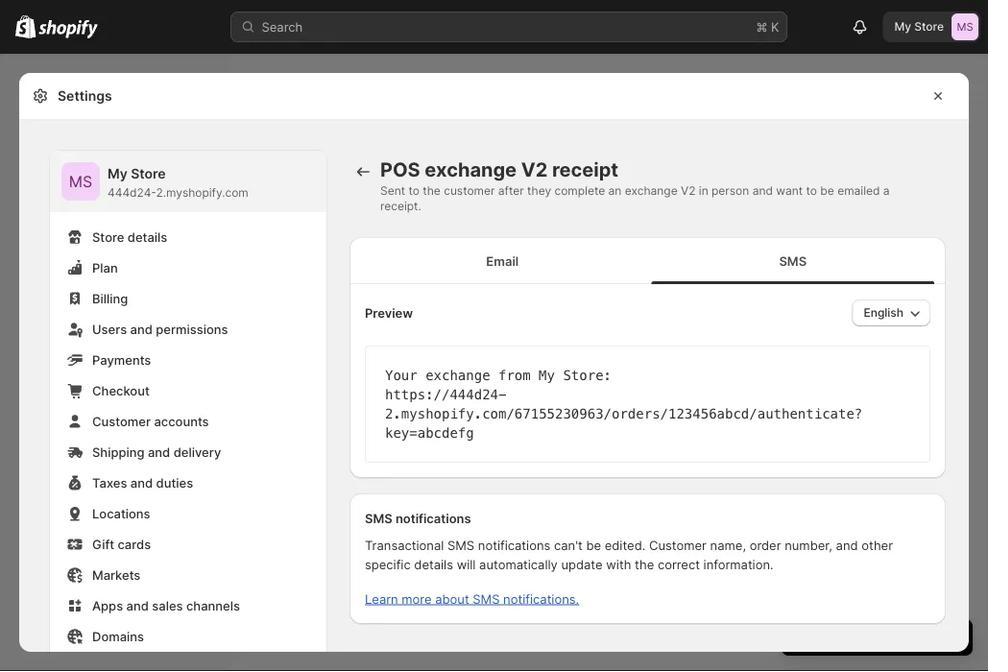 Task type: vqa. For each thing, say whether or not it's contained in the screenshot.
the My Store
yes



Task type: locate. For each thing, give the bounding box(es) containing it.
and left other
[[836, 538, 858, 553]]

email button
[[357, 238, 648, 284]]

and down customer accounts
[[148, 445, 170, 460]]

channels
[[52, 333, 103, 347], [186, 598, 240, 613]]

and inside pos exchange v2 receipt sent to the customer after they complete an exchange v2 in person and want to be emailed a receipt.
[[753, 184, 773, 198]]

order
[[750, 538, 782, 553]]

store up plan
[[92, 230, 124, 244]]

1 horizontal spatial store
[[131, 166, 166, 182]]

1 vertical spatial exchange
[[625, 184, 678, 198]]

store up '444d24-' on the left top of the page
[[131, 166, 166, 182]]

the right the 'with'
[[635, 557, 654, 572]]

english
[[864, 306, 904, 320]]

0 horizontal spatial the
[[423, 184, 441, 198]]

exchange
[[425, 158, 517, 182], [625, 184, 678, 198], [426, 367, 490, 383]]

1 horizontal spatial v2
[[681, 184, 696, 198]]

0 vertical spatial my
[[895, 20, 912, 34]]

settings inside dialog
[[58, 88, 112, 104]]

my up '444d24-' on the left top of the page
[[108, 166, 128, 182]]

1 horizontal spatial to
[[806, 184, 817, 198]]

shopify image
[[15, 15, 36, 38], [39, 20, 98, 39]]

notifications up automatically
[[478, 538, 551, 553]]

0 horizontal spatial to
[[409, 184, 420, 198]]

1 horizontal spatial be
[[821, 184, 835, 198]]

to right want
[[806, 184, 817, 198]]

my for my store 444d24-2.myshopify.com
[[108, 166, 128, 182]]

can't
[[554, 538, 583, 553]]

customer
[[444, 184, 495, 198]]

store left my store icon
[[915, 20, 944, 34]]

settings up my store image
[[58, 88, 112, 104]]

2 to from the left
[[806, 184, 817, 198]]

0 vertical spatial customer
[[92, 414, 151, 429]]

1 vertical spatial v2
[[681, 184, 696, 198]]

1 horizontal spatial notifications
[[478, 538, 551, 553]]

discounts
[[46, 290, 106, 305]]

444d24-
[[108, 186, 156, 200]]

my inside your exchange from my store: https://444d24- 2.myshopify.com/67155230963/orders/123456abcd/authenticate? key=abcdefg
[[539, 367, 555, 383]]

customer up correct
[[649, 538, 707, 553]]

checkout link
[[61, 378, 315, 404]]

apps for apps
[[19, 429, 48, 443]]

0 vertical spatial store
[[915, 20, 944, 34]]

preview
[[365, 305, 413, 320]]

and left want
[[753, 184, 773, 198]]

my store
[[895, 20, 944, 34]]

store
[[915, 20, 944, 34], [131, 166, 166, 182], [92, 230, 124, 244]]

store inside my store 444d24-2.myshopify.com
[[131, 166, 166, 182]]

sent
[[380, 184, 405, 198]]

v2 up "they"
[[521, 158, 548, 182]]

v2 left in
[[681, 184, 696, 198]]

1 vertical spatial customer
[[649, 538, 707, 553]]

details down '444d24-' on the left top of the page
[[128, 230, 167, 244]]

details
[[128, 230, 167, 244], [414, 557, 453, 572]]

sms down want
[[779, 254, 807, 269]]

to
[[409, 184, 420, 198], [806, 184, 817, 198]]

notifications
[[396, 511, 471, 526], [478, 538, 551, 553]]

notifications up transactional
[[396, 511, 471, 526]]

1 vertical spatial be
[[586, 538, 601, 553]]

be inside pos exchange v2 receipt sent to the customer after they complete an exchange v2 in person and want to be emailed a receipt.
[[821, 184, 835, 198]]

plan link
[[61, 255, 315, 281]]

0 vertical spatial settings
[[58, 88, 112, 104]]

receipt
[[552, 158, 619, 182]]

taxes and duties link
[[61, 470, 315, 497]]

sms inside button
[[779, 254, 807, 269]]

0 vertical spatial v2
[[521, 158, 548, 182]]

1 vertical spatial the
[[635, 557, 654, 572]]

1 horizontal spatial customer
[[649, 538, 707, 553]]

and right users
[[130, 322, 153, 337]]

channels down discounts
[[52, 333, 103, 347]]

settings
[[58, 88, 112, 104], [46, 635, 96, 650]]

tab list containing email
[[357, 237, 939, 284]]

1 vertical spatial details
[[414, 557, 453, 572]]

2 horizontal spatial my
[[895, 20, 912, 34]]

tab list
[[357, 237, 939, 284]]

key=abcdefg
[[385, 425, 474, 441]]

0 vertical spatial channels
[[52, 333, 103, 347]]

⌘ k
[[757, 19, 780, 34]]

home
[[46, 75, 81, 90]]

settings dialog
[[19, 73, 969, 671]]

0 vertical spatial the
[[423, 184, 441, 198]]

2 horizontal spatial store
[[915, 20, 944, 34]]

markets
[[92, 568, 141, 583]]

tab list inside the settings dialog
[[357, 237, 939, 284]]

gift cards
[[92, 537, 151, 552]]

customer accounts
[[92, 414, 209, 429]]

users and permissions
[[92, 322, 228, 337]]

and inside transactional sms notifications can't be edited. customer name, order number, and other specific details will automatically update with the correct information.
[[836, 538, 858, 553]]

ms button
[[61, 162, 100, 201]]

1 horizontal spatial my
[[539, 367, 555, 383]]

my right from
[[539, 367, 555, 383]]

automatically
[[479, 557, 558, 572]]

0 horizontal spatial customer
[[92, 414, 151, 429]]

1 vertical spatial store
[[131, 166, 166, 182]]

2 vertical spatial my
[[539, 367, 555, 383]]

accounts
[[154, 414, 209, 429]]

0 horizontal spatial be
[[586, 538, 601, 553]]

billing link
[[61, 285, 315, 312]]

the inside transactional sms notifications can't be edited. customer name, order number, and other specific details will automatically update with the correct information.
[[635, 557, 654, 572]]

apps inside 'button'
[[19, 429, 48, 443]]

0 vertical spatial apps
[[19, 429, 48, 443]]

exchange right an
[[625, 184, 678, 198]]

1 vertical spatial my
[[108, 166, 128, 182]]

0 horizontal spatial notifications
[[396, 511, 471, 526]]

0 vertical spatial details
[[128, 230, 167, 244]]

0 vertical spatial notifications
[[396, 511, 471, 526]]

my inside my store 444d24-2.myshopify.com
[[108, 166, 128, 182]]

domains link
[[61, 623, 315, 650]]

apps inside shop settings menu "element"
[[92, 598, 123, 613]]

1 vertical spatial apps
[[92, 598, 123, 613]]

delivery
[[174, 445, 221, 460]]

v2
[[521, 158, 548, 182], [681, 184, 696, 198]]

more
[[402, 592, 432, 607]]

0 horizontal spatial my
[[108, 166, 128, 182]]

sms
[[779, 254, 807, 269], [365, 511, 393, 526], [448, 538, 475, 553], [473, 592, 500, 607]]

1 horizontal spatial the
[[635, 557, 654, 572]]

customer down checkout
[[92, 414, 151, 429]]

exchange inside your exchange from my store: https://444d24- 2.myshopify.com/67155230963/orders/123456abcd/authenticate? key=abcdefg
[[426, 367, 490, 383]]

update
[[561, 557, 603, 572]]

1 horizontal spatial apps
[[92, 598, 123, 613]]

and
[[753, 184, 773, 198], [130, 322, 153, 337], [148, 445, 170, 460], [130, 476, 153, 490], [836, 538, 858, 553], [126, 598, 149, 613]]

my left my store icon
[[895, 20, 912, 34]]

to up receipt.
[[409, 184, 420, 198]]

apps and sales channels
[[92, 598, 240, 613]]

1 horizontal spatial channels
[[186, 598, 240, 613]]

settings down markets in the bottom of the page
[[46, 635, 96, 650]]

channels down markets link at the left
[[186, 598, 240, 613]]

0 horizontal spatial v2
[[521, 158, 548, 182]]

payments
[[92, 353, 151, 367]]

domains
[[92, 629, 144, 644]]

1 vertical spatial channels
[[186, 598, 240, 613]]

be left emailed
[[821, 184, 835, 198]]

complete
[[555, 184, 605, 198]]

details left will
[[414, 557, 453, 572]]

0 horizontal spatial apps
[[19, 429, 48, 443]]

the left customer
[[423, 184, 441, 198]]

1 horizontal spatial details
[[414, 557, 453, 572]]

1 vertical spatial notifications
[[478, 538, 551, 553]]

be
[[821, 184, 835, 198], [586, 538, 601, 553]]

shipping and delivery
[[92, 445, 221, 460]]

store for my store 444d24-2.myshopify.com
[[131, 166, 166, 182]]

0 horizontal spatial details
[[128, 230, 167, 244]]

and right taxes
[[130, 476, 153, 490]]

and left sales
[[126, 598, 149, 613]]

locations
[[92, 506, 150, 521]]

correct
[[658, 557, 700, 572]]

english button
[[853, 300, 931, 327]]

0 vertical spatial exchange
[[425, 158, 517, 182]]

customer
[[92, 414, 151, 429], [649, 538, 707, 553]]

exchange up "https://444d24-"
[[426, 367, 490, 383]]

exchange up customer
[[425, 158, 517, 182]]

sms up will
[[448, 538, 475, 553]]

about
[[435, 592, 469, 607]]

my for my store
[[895, 20, 912, 34]]

details inside transactional sms notifications can't be edited. customer name, order number, and other specific details will automatically update with the correct information.
[[414, 557, 453, 572]]

apps
[[19, 429, 48, 443], [92, 598, 123, 613]]

be up update
[[586, 538, 601, 553]]

notifications.
[[503, 592, 579, 607]]

my
[[895, 20, 912, 34], [108, 166, 128, 182], [539, 367, 555, 383]]

1 horizontal spatial shopify image
[[39, 20, 98, 39]]

be inside transactional sms notifications can't be edited. customer name, order number, and other specific details will automatically update with the correct information.
[[586, 538, 601, 553]]

0 vertical spatial be
[[821, 184, 835, 198]]

details inside shop settings menu "element"
[[128, 230, 167, 244]]

2.myshopify.com/67155230963/orders/123456abcd/authenticate?
[[385, 406, 863, 422]]

transactional
[[365, 538, 444, 553]]

2 vertical spatial store
[[92, 230, 124, 244]]

0 horizontal spatial channels
[[52, 333, 103, 347]]

2 vertical spatial exchange
[[426, 367, 490, 383]]

and for permissions
[[130, 322, 153, 337]]

channels inside apps and sales channels link
[[186, 598, 240, 613]]

0 horizontal spatial shopify image
[[15, 15, 36, 38]]



Task type: describe. For each thing, give the bounding box(es) containing it.
from
[[499, 367, 531, 383]]

person
[[712, 184, 750, 198]]

locations link
[[61, 500, 315, 527]]

shop settings menu element
[[50, 151, 327, 671]]

and for sales
[[126, 598, 149, 613]]

payments link
[[61, 347, 315, 374]]

an
[[609, 184, 622, 198]]

plan
[[92, 260, 118, 275]]

my store image
[[952, 13, 979, 40]]

receipt.
[[380, 199, 422, 213]]

sales
[[19, 333, 49, 347]]

sms button
[[648, 238, 939, 284]]

your exchange from my store: https://444d24- 2.myshopify.com/67155230963/orders/123456abcd/authenticate? key=abcdefg
[[385, 367, 863, 441]]

emailed
[[838, 184, 880, 198]]

after
[[498, 184, 524, 198]]

channels inside sales channels button
[[52, 333, 103, 347]]

want
[[776, 184, 803, 198]]

gift cards link
[[61, 531, 315, 558]]

sms right about
[[473, 592, 500, 607]]

users and permissions link
[[61, 316, 315, 343]]

exchange for receipt
[[425, 158, 517, 182]]

learn more about sms notifications. link
[[365, 592, 579, 607]]

the inside pos exchange v2 receipt sent to the customer after they complete an exchange v2 in person and want to be emailed a receipt.
[[423, 184, 441, 198]]

my store image
[[61, 162, 100, 201]]

https://444d24-
[[385, 387, 507, 403]]

sales
[[152, 598, 183, 613]]

email
[[486, 254, 519, 269]]

cards
[[118, 537, 151, 552]]

store for my store
[[915, 20, 944, 34]]

my store 444d24-2.myshopify.com
[[108, 166, 249, 200]]

sms inside transactional sms notifications can't be edited. customer name, order number, and other specific details will automatically update with the correct information.
[[448, 538, 475, 553]]

checkout
[[92, 383, 150, 398]]

and for duties
[[130, 476, 153, 490]]

store:
[[563, 367, 612, 383]]

1 vertical spatial settings
[[46, 635, 96, 650]]

store details
[[92, 230, 167, 244]]

edited.
[[605, 538, 646, 553]]

and for delivery
[[148, 445, 170, 460]]

information.
[[704, 557, 774, 572]]

in
[[699, 184, 709, 198]]

taxes and duties
[[92, 476, 193, 490]]

sms up transactional
[[365, 511, 393, 526]]

notifications inside transactional sms notifications can't be edited. customer name, order number, and other specific details will automatically update with the correct information.
[[478, 538, 551, 553]]

duties
[[156, 476, 193, 490]]

settings link
[[12, 629, 219, 656]]

customer inside transactional sms notifications can't be edited. customer name, order number, and other specific details will automatically update with the correct information.
[[649, 538, 707, 553]]

shipping and delivery link
[[61, 439, 315, 466]]

a
[[884, 184, 890, 198]]

sales channels button
[[12, 327, 219, 354]]

exchange for my
[[426, 367, 490, 383]]

will
[[457, 557, 476, 572]]

home link
[[12, 69, 219, 96]]

name,
[[710, 538, 746, 553]]

billing
[[92, 291, 128, 306]]

shipping
[[92, 445, 145, 460]]

permissions
[[156, 322, 228, 337]]

sms notifications
[[365, 511, 471, 526]]

1 to from the left
[[409, 184, 420, 198]]

your
[[385, 367, 418, 383]]

with
[[606, 557, 632, 572]]

they
[[527, 184, 552, 198]]

taxes
[[92, 476, 127, 490]]

learn
[[365, 592, 398, 607]]

apps button
[[12, 423, 219, 450]]

2.myshopify.com
[[156, 186, 249, 200]]

k
[[771, 19, 780, 34]]

specific
[[365, 557, 411, 572]]

gift
[[92, 537, 114, 552]]

customer accounts link
[[61, 408, 315, 435]]

store details link
[[61, 224, 315, 251]]

apps for apps and sales channels
[[92, 598, 123, 613]]

other
[[862, 538, 893, 553]]

pos
[[380, 158, 420, 182]]

number,
[[785, 538, 833, 553]]

0 horizontal spatial store
[[92, 230, 124, 244]]

⌘
[[757, 19, 768, 34]]

search
[[262, 19, 303, 34]]

customer inside customer accounts link
[[92, 414, 151, 429]]

transactional sms notifications can't be edited. customer name, order number, and other specific details will automatically update with the correct information.
[[365, 538, 893, 572]]

pos exchange v2 receipt sent to the customer after they complete an exchange v2 in person and want to be emailed a receipt.
[[380, 158, 890, 213]]

learn more about sms notifications.
[[365, 592, 579, 607]]

apps and sales channels link
[[61, 593, 315, 620]]

users
[[92, 322, 127, 337]]



